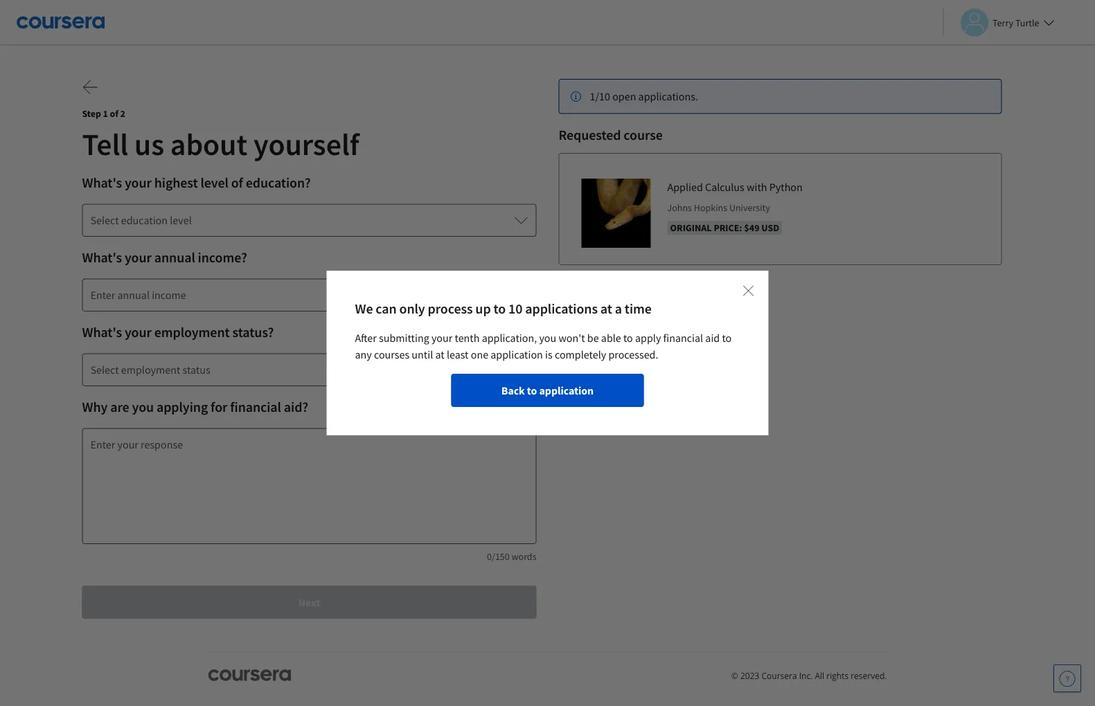 Task type: vqa. For each thing, say whether or not it's contained in the screenshot.
right outcomes
no



Task type: locate. For each thing, give the bounding box(es) containing it.
johns hopkins university
[[667, 202, 770, 214]]

a
[[615, 300, 622, 318]]

application down application,
[[491, 348, 543, 362]]

10
[[508, 300, 523, 318]]

are
[[110, 399, 129, 416]]

help center image
[[1059, 670, 1076, 687]]

2 what's from the top
[[82, 249, 122, 266]]

your up "select employment status"
[[125, 324, 152, 341]]

What's your annual income? number field
[[82, 278, 385, 312]]

least
[[447, 348, 469, 362]]

select inside popup button
[[90, 213, 119, 227]]

openapplicationsmodal dialog
[[327, 271, 768, 436]]

1 vertical spatial at
[[435, 348, 444, 362]]

at inside after submitting your tenth application, you won't be able to apply financial aid to any courses until at least one application is completely processed.
[[435, 348, 444, 362]]

status
[[183, 363, 210, 377]]

1 vertical spatial level
[[170, 213, 192, 227]]

is
[[545, 348, 553, 362]]

0 horizontal spatial level
[[170, 213, 192, 227]]

0 vertical spatial of
[[110, 107, 118, 120]]

2 select from the top
[[90, 363, 119, 377]]

$49
[[744, 222, 760, 234]]

financial inside tell us about yourself main content
[[230, 399, 281, 416]]

open
[[612, 89, 636, 103]]

level right highest
[[201, 174, 228, 192]]

of left education?
[[231, 174, 243, 192]]

to
[[493, 300, 506, 318], [623, 331, 633, 345], [722, 331, 732, 345], [527, 384, 537, 398]]

your left annual
[[125, 249, 152, 266]]

select employment status button
[[82, 353, 536, 386]]

of
[[110, 107, 118, 120], [231, 174, 243, 192]]

processed.
[[608, 348, 658, 362]]

at right until
[[435, 348, 444, 362]]

your for highest
[[125, 174, 152, 192]]

select left education
[[90, 213, 119, 227]]

level
[[201, 174, 228, 192], [170, 213, 192, 227]]

tell
[[82, 125, 128, 163]]

back
[[501, 384, 525, 398]]

apply
[[635, 331, 661, 345]]

yourself
[[253, 125, 359, 163]]

to inside button
[[527, 384, 537, 398]]

1 vertical spatial employment
[[121, 363, 180, 377]]

1 horizontal spatial you
[[539, 331, 556, 345]]

0 vertical spatial coursera image
[[17, 11, 105, 33]]

what's for what's your highest level of education?
[[82, 174, 122, 192]]

what's for what's your employment status?
[[82, 324, 122, 341]]

what's
[[82, 174, 122, 192], [82, 249, 122, 266], [82, 324, 122, 341]]

application inside after submitting your tenth application, you won't be able to apply financial aid to any courses until at least one application is completely processed.
[[491, 348, 543, 362]]

johns
[[667, 202, 692, 214]]

1 vertical spatial financial
[[230, 399, 281, 416]]

0 horizontal spatial you
[[132, 399, 154, 416]]

income?
[[198, 249, 247, 266]]

to right "aid" in the top of the page
[[722, 331, 732, 345]]

applied
[[667, 180, 703, 194]]

back to application button
[[451, 374, 644, 407]]

application down the completely
[[539, 384, 594, 398]]

process
[[428, 300, 473, 318]]

0 vertical spatial select
[[90, 213, 119, 227]]

0 vertical spatial you
[[539, 331, 556, 345]]

your up least
[[431, 331, 452, 345]]

employment up the status
[[154, 324, 230, 341]]

1 vertical spatial of
[[231, 174, 243, 192]]

financial right the "for"
[[230, 399, 281, 416]]

price:
[[714, 222, 742, 234]]

back image
[[82, 79, 99, 96]]

at
[[600, 300, 612, 318], [435, 348, 444, 362]]

1 horizontal spatial coursera image
[[208, 670, 291, 682]]

what's your annual income?
[[82, 249, 247, 266]]

0 horizontal spatial financial
[[230, 399, 281, 416]]

calculus
[[705, 180, 744, 194]]

0/150 words
[[487, 551, 536, 563]]

1 horizontal spatial of
[[231, 174, 243, 192]]

1 horizontal spatial level
[[201, 174, 228, 192]]

© 2023 coursera inc. all rights reserved.
[[731, 670, 887, 682]]

0 horizontal spatial at
[[435, 348, 444, 362]]

1 what's from the top
[[82, 174, 122, 192]]

3 what's from the top
[[82, 324, 122, 341]]

financial left "aid" in the top of the page
[[663, 331, 703, 345]]

step 1 of 2 tell us about yourself
[[82, 107, 359, 163]]

0 horizontal spatial of
[[110, 107, 118, 120]]

hopkins
[[694, 202, 727, 214]]

select inside "popup button"
[[90, 363, 119, 377]]

0 vertical spatial application
[[491, 348, 543, 362]]

to right 'back'
[[527, 384, 537, 398]]

employment
[[154, 324, 230, 341], [121, 363, 180, 377]]

your
[[125, 174, 152, 192], [125, 249, 152, 266], [125, 324, 152, 341], [431, 331, 452, 345]]

rights
[[827, 670, 849, 682]]

your for employment
[[125, 324, 152, 341]]

employment left the status
[[121, 363, 180, 377]]

coursera image
[[17, 11, 105, 33], [208, 670, 291, 682]]

able
[[601, 331, 621, 345]]

requested
[[559, 126, 621, 144]]

of right 1
[[110, 107, 118, 120]]

0 vertical spatial level
[[201, 174, 228, 192]]

us
[[134, 125, 164, 163]]

requested course
[[559, 126, 663, 144]]

application
[[491, 348, 543, 362], [539, 384, 594, 398]]

1 horizontal spatial financial
[[663, 331, 703, 345]]

original price: $49 usd
[[670, 222, 779, 234]]

1 vertical spatial coursera image
[[208, 670, 291, 682]]

select for what's your highest level of education?
[[90, 213, 119, 227]]

1 vertical spatial application
[[539, 384, 594, 398]]

what's for what's your annual income?
[[82, 249, 122, 266]]

we can only process up to 10 applications at a time
[[355, 300, 652, 318]]

close image
[[740, 283, 757, 299]]

1 select from the top
[[90, 213, 119, 227]]

education
[[121, 213, 168, 227]]

2 vertical spatial what's
[[82, 324, 122, 341]]

you up is
[[539, 331, 556, 345]]

at left a
[[600, 300, 612, 318]]

tell us about yourself main content
[[0, 46, 1095, 707]]

1 vertical spatial what's
[[82, 249, 122, 266]]

what's down select education level
[[82, 249, 122, 266]]

0 vertical spatial financial
[[663, 331, 703, 345]]

0 vertical spatial what's
[[82, 174, 122, 192]]

1 horizontal spatial at
[[600, 300, 612, 318]]

1 vertical spatial you
[[132, 399, 154, 416]]

1 vertical spatial select
[[90, 363, 119, 377]]

select education level button
[[82, 204, 536, 237]]

what's up "select employment status"
[[82, 324, 122, 341]]

submitting
[[379, 331, 429, 345]]

what's down tell
[[82, 174, 122, 192]]

to left "10"
[[493, 300, 506, 318]]

select up why
[[90, 363, 119, 377]]

select
[[90, 213, 119, 227], [90, 363, 119, 377]]

financial
[[663, 331, 703, 345], [230, 399, 281, 416]]

you right the are
[[132, 399, 154, 416]]

level right education
[[170, 213, 192, 227]]

of inside the step 1 of 2 tell us about yourself
[[110, 107, 118, 120]]

what's your highest level of education?
[[82, 174, 311, 192]]

your up select education level
[[125, 174, 152, 192]]

applied calculus with python image
[[581, 179, 651, 248]]



Task type: describe. For each thing, give the bounding box(es) containing it.
why
[[82, 399, 108, 416]]

1/10 open applications. button
[[559, 79, 1002, 114]]

select employment status
[[90, 363, 210, 377]]

university
[[729, 202, 770, 214]]

words
[[512, 551, 536, 563]]

completely
[[555, 348, 606, 362]]

applying
[[157, 399, 208, 416]]

0 vertical spatial employment
[[154, 324, 230, 341]]

with
[[747, 180, 767, 194]]

education?
[[246, 174, 311, 192]]

time
[[625, 300, 652, 318]]

reserved.
[[851, 670, 887, 682]]

step
[[82, 107, 101, 120]]

after submitting your tenth application, you won't be able to apply financial aid to any courses until at least one application is completely processed.
[[355, 331, 732, 362]]

only
[[399, 300, 425, 318]]

all
[[815, 670, 824, 682]]

one
[[471, 348, 488, 362]]

select for what's your employment status?
[[90, 363, 119, 377]]

your for annual
[[125, 249, 152, 266]]

highest
[[154, 174, 198, 192]]

applications
[[525, 300, 598, 318]]

next
[[298, 596, 320, 610]]

back to application
[[501, 384, 594, 398]]

for
[[211, 399, 227, 416]]

annual
[[154, 249, 195, 266]]

Why are you applying for financial aid? text field
[[82, 428, 536, 544]]

about
[[170, 125, 247, 163]]

we
[[355, 300, 373, 318]]

level inside popup button
[[170, 213, 192, 227]]

applied calculus with python
[[667, 180, 803, 194]]

0 horizontal spatial coursera image
[[17, 11, 105, 33]]

status?
[[232, 324, 274, 341]]

2023
[[740, 670, 759, 682]]

can
[[376, 300, 397, 318]]

0 vertical spatial at
[[600, 300, 612, 318]]

course
[[624, 126, 663, 144]]

1/10 open applications.
[[590, 89, 698, 103]]

aid
[[705, 331, 720, 345]]

you inside after submitting your tenth application, you won't be able to apply financial aid to any courses until at least one application is completely processed.
[[539, 331, 556, 345]]

applications.
[[638, 89, 698, 103]]

tenth
[[455, 331, 480, 345]]

next button
[[82, 586, 536, 619]]

you inside tell us about yourself main content
[[132, 399, 154, 416]]

to right able
[[623, 331, 633, 345]]

select education level
[[90, 213, 192, 227]]

after
[[355, 331, 377, 345]]

aid?
[[284, 399, 308, 416]]

application inside back to application button
[[539, 384, 594, 398]]

1
[[103, 107, 108, 120]]

up
[[475, 300, 491, 318]]

0/150
[[487, 551, 510, 563]]

why are you applying for financial aid?
[[82, 399, 308, 416]]

financial inside after submitting your tenth application, you won't be able to apply financial aid to any courses until at least one application is completely processed.
[[663, 331, 703, 345]]

1/10
[[590, 89, 610, 103]]

coursera
[[762, 670, 797, 682]]

application,
[[482, 331, 537, 345]]

until
[[412, 348, 433, 362]]

original
[[670, 222, 712, 234]]

be
[[587, 331, 599, 345]]

©
[[731, 670, 738, 682]]

2
[[120, 107, 125, 120]]

your inside after submitting your tenth application, you won't be able to apply financial aid to any courses until at least one application is completely processed.
[[431, 331, 452, 345]]

what's your employment status?
[[82, 324, 274, 341]]

any
[[355, 348, 372, 362]]

python
[[769, 180, 803, 194]]

courses
[[374, 348, 409, 362]]

usd
[[761, 222, 779, 234]]

inc.
[[799, 670, 813, 682]]

employment inside "popup button"
[[121, 363, 180, 377]]

won't
[[559, 331, 585, 345]]



